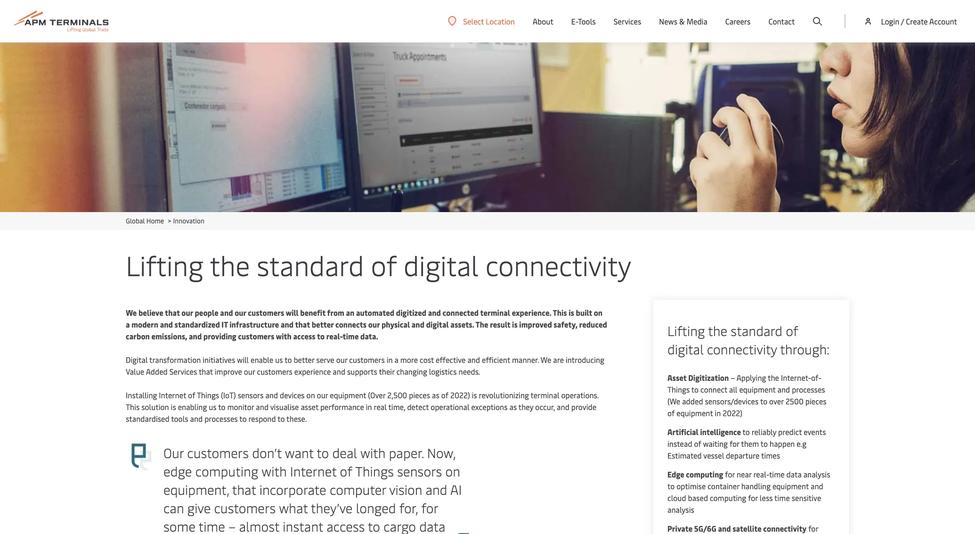 Task type: locate. For each thing, give the bounding box(es) containing it.
0 horizontal spatial real-
[[327, 331, 343, 341]]

to down (iot)
[[218, 402, 226, 412]]

0 vertical spatial better
[[312, 319, 334, 330]]

instead
[[668, 438, 693, 449]]

data
[[787, 469, 802, 479]]

that up almost
[[232, 480, 256, 498]]

e-
[[572, 16, 578, 26]]

0 vertical spatial standard
[[257, 246, 364, 283]]

artificial
[[668, 427, 699, 437]]

of inside lifting the standard of digital connectivity through:
[[787, 322, 799, 339]]

our inside installing internet of things (iot) sensors and devices on our equipment (over 2,500 pieces as of 2022) is revolutionizing terminal operations. this solution is enabling us to monitor and visualise asset performance in real time, detect operational exceptions as they occur, and provide standardised tools and processes to respond to these.
[[317, 390, 328, 400]]

times
[[762, 450, 781, 461]]

detect
[[408, 402, 429, 412]]

0 vertical spatial access
[[293, 331, 316, 341]]

the for lifting the standard of digital connectivity
[[210, 246, 250, 283]]

this down the installing
[[126, 402, 140, 412]]

1 vertical spatial real-
[[754, 469, 770, 479]]

this
[[553, 307, 567, 318], [126, 402, 140, 412]]

internet up solution
[[159, 390, 186, 400]]

analysis down cloud
[[668, 504, 695, 515]]

0 vertical spatial internet
[[159, 390, 186, 400]]

– left almost
[[229, 517, 236, 534]]

and left ai
[[426, 480, 448, 498]]

to inside we believe that our people and our customers will benefit from an automated digitized and connected terminal experience. this is built on a modern and standardized it infrastructure and that better connects our physical and digital assets. the result is improved safety, reduced carbon emissions, and providing customers with access to real-time data.
[[317, 331, 325, 341]]

a
[[126, 319, 130, 330], [395, 355, 399, 365]]

we up the modern
[[126, 307, 137, 318]]

our down automated
[[369, 319, 380, 330]]

on inside we believe that our people and our customers will benefit from an automated digitized and connected terminal experience. this is built on a modern and standardized it infrastructure and that better connects our physical and digital assets. the result is improved safety, reduced carbon emissions, and providing customers with access to real-time data.
[[594, 307, 603, 318]]

0 vertical spatial will
[[286, 307, 299, 318]]

as up operational
[[432, 390, 440, 400]]

standard for lifting the standard of digital connectivity
[[257, 246, 364, 283]]

2 horizontal spatial on
[[594, 307, 603, 318]]

initiatives
[[203, 355, 235, 365]]

needs.
[[459, 366, 481, 377]]

access inside our customers don't want to deal with paper. now, edge computing with internet of things sensors on equipment, that incorporate computer vision and ai can give customers what they've longed for, for some time – almost instant access to cargo
[[327, 517, 365, 534]]

1 horizontal spatial internet
[[290, 462, 337, 480]]

terminal
[[481, 307, 511, 318], [531, 390, 560, 400]]

we inside the digital transformation initiatives will enable us to better serve our customers in a more cost effective and efficient manner. we are introducing value added services that improve our customers experience and supports their changing logistics needs.
[[541, 355, 552, 365]]

0 vertical spatial us
[[275, 355, 283, 365]]

we left are
[[541, 355, 552, 365]]

of inside to reliably predict events instead of waiting for them to happen e.g estimated vessel departure times
[[695, 438, 702, 449]]

the inside – applying the internet-of- things to connect all equipment and processes (we added sensors/devices to over 2500 pieces of equipment in 2022)
[[768, 372, 780, 383]]

0 horizontal spatial this
[[126, 402, 140, 412]]

we believe that our people and our customers will benefit from an automated digitized and connected terminal experience. this is built on a modern and standardized it infrastructure and that better connects our physical and digital assets. the result is improved safety, reduced carbon emissions, and providing customers with access to real-time data.
[[126, 307, 608, 341]]

1 horizontal spatial things
[[356, 462, 394, 480]]

will
[[286, 307, 299, 318], [237, 355, 249, 365]]

sensors down paper.
[[398, 462, 442, 480]]

things
[[668, 384, 690, 395], [197, 390, 219, 400], [356, 462, 394, 480]]

access down benefit
[[293, 331, 316, 341]]

to up them
[[743, 427, 750, 437]]

pieces
[[409, 390, 430, 400], [806, 396, 827, 406]]

1 horizontal spatial –
[[731, 372, 736, 383]]

us right enabling
[[209, 402, 217, 412]]

optimise
[[677, 481, 706, 491]]

processes
[[793, 384, 826, 395], [205, 413, 238, 424]]

instant
[[283, 517, 323, 534]]

infrastructure
[[230, 319, 279, 330]]

experience
[[295, 366, 331, 377]]

time down give
[[199, 517, 225, 534]]

access
[[293, 331, 316, 341], [327, 517, 365, 534]]

equipment down data
[[773, 481, 810, 491]]

1 vertical spatial will
[[237, 355, 249, 365]]

1 horizontal spatial processes
[[793, 384, 826, 395]]

1 horizontal spatial this
[[553, 307, 567, 318]]

on inside our customers don't want to deal with paper. now, edge computing with internet of things sensors on equipment, that incorporate computer vision and ai can give customers what they've longed for, for some time – almost instant access to cargo
[[446, 462, 461, 480]]

and up it
[[220, 307, 233, 318]]

0 horizontal spatial a
[[126, 319, 130, 330]]

solution
[[142, 402, 169, 412]]

customers
[[248, 307, 284, 318], [238, 331, 275, 341], [350, 355, 385, 365], [257, 366, 293, 377], [187, 444, 249, 462], [214, 499, 276, 517]]

respond
[[249, 413, 276, 424]]

providing
[[204, 331, 237, 341]]

global home link
[[126, 216, 164, 225]]

to
[[317, 331, 325, 341], [285, 355, 292, 365], [692, 384, 699, 395], [761, 396, 768, 406], [218, 402, 226, 412], [240, 413, 247, 424], [278, 413, 285, 424], [743, 427, 750, 437], [761, 438, 768, 449], [317, 444, 329, 462], [668, 481, 675, 491], [368, 517, 381, 534]]

and inside for near real-time data analysis to optimise container handling equipment and cloud based computing for less time sensitive analysis
[[811, 481, 824, 491]]

1 horizontal spatial we
[[541, 355, 552, 365]]

innovation
[[173, 216, 205, 225]]

processes inside – applying the internet-of- things to connect all equipment and processes (we added sensors/devices to over 2500 pieces of equipment in 2022)
[[793, 384, 826, 395]]

0 vertical spatial as
[[432, 390, 440, 400]]

to up serve
[[317, 331, 325, 341]]

1 vertical spatial terminal
[[531, 390, 560, 400]]

0 horizontal spatial services
[[170, 366, 197, 377]]

1 horizontal spatial a
[[395, 355, 399, 365]]

on up asset
[[307, 390, 315, 400]]

our down enable
[[244, 366, 255, 377]]

they
[[519, 402, 534, 412]]

1 horizontal spatial the
[[709, 322, 728, 339]]

1 horizontal spatial on
[[446, 462, 461, 480]]

asset digitization
[[668, 372, 729, 383]]

1 vertical spatial us
[[209, 402, 217, 412]]

connectivity for lifting the standard of digital connectivity
[[486, 246, 632, 283]]

connectivity inside lifting the standard of digital connectivity through:
[[708, 340, 778, 358]]

to left deal
[[317, 444, 329, 462]]

time inside we believe that our people and our customers will benefit from an automated digitized and connected terminal experience. this is built on a modern and standardized it infrastructure and that better connects our physical and digital assets. the result is improved safety, reduced carbon emissions, and providing customers with access to real-time data.
[[343, 331, 359, 341]]

now,
[[428, 444, 456, 462]]

1 vertical spatial better
[[294, 355, 315, 365]]

real- inside for near real-time data analysis to optimise container handling equipment and cloud based computing for less time sensitive analysis
[[754, 469, 770, 479]]

and down serve
[[333, 366, 346, 377]]

select location button
[[448, 16, 515, 26]]

cargo
[[384, 517, 416, 534]]

departure
[[727, 450, 760, 461]]

and right the 5g/6g
[[719, 523, 732, 534]]

0 horizontal spatial 2022)
[[451, 390, 470, 400]]

pieces right 2500
[[806, 396, 827, 406]]

real-
[[327, 331, 343, 341], [754, 469, 770, 479]]

things inside installing internet of things (iot) sensors and devices on our equipment (over 2,500 pieces as of 2022) is revolutionizing terminal operations. this solution is enabling us to monitor and visualise asset performance in real time, detect operational exceptions as they occur, and provide standardised tools and processes to respond to these.
[[197, 390, 219, 400]]

220816 apm terminals digital solutions image
[[0, 42, 976, 212]]

&
[[680, 16, 685, 26]]

2022) down sensors/devices
[[723, 408, 743, 418]]

that
[[165, 307, 180, 318], [295, 319, 310, 330], [199, 366, 213, 377], [232, 480, 256, 498]]

can
[[164, 499, 184, 517]]

services right tools
[[614, 16, 642, 26]]

login
[[882, 16, 900, 26]]

1 horizontal spatial standard
[[731, 322, 783, 339]]

0 horizontal spatial terminal
[[481, 307, 511, 318]]

access down they've at the left bottom
[[327, 517, 365, 534]]

us right enable
[[275, 355, 283, 365]]

global
[[126, 216, 145, 225]]

1 horizontal spatial terminal
[[531, 390, 560, 400]]

sensors up the monitor
[[238, 390, 264, 400]]

for
[[730, 438, 740, 449], [726, 469, 735, 479], [749, 493, 759, 503], [422, 499, 438, 517], [668, 523, 819, 534]]

0 vertical spatial real-
[[327, 331, 343, 341]]

1 vertical spatial internet
[[290, 462, 337, 480]]

0 vertical spatial processes
[[793, 384, 826, 395]]

to inside for near real-time data analysis to optimise container handling equipment and cloud based computing for less time sensitive analysis
[[668, 481, 675, 491]]

in inside the digital transformation initiatives will enable us to better serve our customers in a more cost effective and efficient manner. we are introducing value added services that improve our customers experience and supports their changing logistics needs.
[[387, 355, 393, 365]]

better inside the digital transformation initiatives will enable us to better serve our customers in a more cost effective and efficient manner. we are introducing value added services that improve our customers experience and supports their changing logistics needs.
[[294, 355, 315, 365]]

digital inside lifting the standard of digital connectivity through:
[[668, 340, 704, 358]]

time,
[[389, 402, 406, 412]]

services down "transformation"
[[170, 366, 197, 377]]

0 vertical spatial lifting
[[126, 246, 204, 283]]

as left "they"
[[510, 402, 517, 412]]

equipment inside installing internet of things (iot) sensors and devices on our equipment (over 2,500 pieces as of 2022) is revolutionizing terminal operations. this solution is enabling us to monitor and visualise asset performance in real time, detect operational exceptions as they occur, and provide standardised tools and processes to respond to these.
[[330, 390, 367, 400]]

0 vertical spatial 2022)
[[451, 390, 470, 400]]

lifting for lifting the standard of digital connectivity
[[126, 246, 204, 283]]

edge
[[668, 469, 685, 479]]

1 horizontal spatial analysis
[[804, 469, 831, 479]]

on inside installing internet of things (iot) sensors and devices on our equipment (over 2,500 pieces as of 2022) is revolutionizing terminal operations. this solution is enabling us to monitor and visualise asset performance in real time, detect operational exceptions as they occur, and provide standardised tools and processes to respond to these.
[[307, 390, 315, 400]]

0 horizontal spatial sensors
[[238, 390, 264, 400]]

1 vertical spatial services
[[170, 366, 197, 377]]

terminal up result
[[481, 307, 511, 318]]

for up departure
[[730, 438, 740, 449]]

computing inside for near real-time data analysis to optimise container handling equipment and cloud based computing for less time sensitive analysis
[[710, 493, 747, 503]]

2 horizontal spatial things
[[668, 384, 690, 395]]

0 vertical spatial –
[[731, 372, 736, 383]]

about
[[533, 16, 554, 26]]

transformation
[[149, 355, 201, 365]]

to right enable
[[285, 355, 292, 365]]

0 vertical spatial terminal
[[481, 307, 511, 318]]

in up their
[[387, 355, 393, 365]]

0 horizontal spatial things
[[197, 390, 219, 400]]

0 horizontal spatial us
[[209, 402, 217, 412]]

computing inside our customers don't want to deal with paper. now, edge computing with internet of things sensors on equipment, that incorporate computer vision and ai can give customers what they've longed for, for some time – almost instant access to cargo
[[195, 462, 259, 480]]

the
[[210, 246, 250, 283], [709, 322, 728, 339], [768, 372, 780, 383]]

1 horizontal spatial 2022)
[[723, 408, 743, 418]]

0 vertical spatial digital
[[404, 246, 479, 283]]

our right serve
[[336, 355, 348, 365]]

2022) up operational
[[451, 390, 470, 400]]

real- down the connects
[[327, 331, 343, 341]]

1 vertical spatial as
[[510, 402, 517, 412]]

near
[[737, 469, 752, 479]]

account
[[930, 16, 958, 26]]

1 horizontal spatial pieces
[[806, 396, 827, 406]]

– up all at the right of page
[[731, 372, 736, 383]]

1 vertical spatial standard
[[731, 322, 783, 339]]

it
[[222, 319, 228, 330]]

better up experience
[[294, 355, 315, 365]]

0 horizontal spatial in
[[366, 402, 372, 412]]

services
[[614, 16, 642, 26], [170, 366, 197, 377]]

time down the connects
[[343, 331, 359, 341]]

internet down want
[[290, 462, 337, 480]]

and inside – applying the internet-of- things to connect all equipment and processes (we added sensors/devices to over 2500 pieces of equipment in 2022)
[[778, 384, 791, 395]]

real
[[374, 402, 387, 412]]

built
[[576, 307, 593, 318]]

0 vertical spatial we
[[126, 307, 137, 318]]

select
[[464, 16, 484, 26]]

0 vertical spatial this
[[553, 307, 567, 318]]

computing
[[195, 462, 259, 480], [687, 469, 724, 479], [710, 493, 747, 503]]

is up exceptions in the bottom of the page
[[472, 390, 477, 400]]

better down benefit
[[312, 319, 334, 330]]

1 horizontal spatial sensors
[[398, 462, 442, 480]]

1 vertical spatial this
[[126, 402, 140, 412]]

1 horizontal spatial lifting
[[668, 322, 706, 339]]

0 horizontal spatial lifting
[[126, 246, 204, 283]]

for down the handling
[[749, 493, 759, 503]]

revolutionizing
[[479, 390, 529, 400]]

– inside our customers don't want to deal with paper. now, edge computing with internet of things sensors on equipment, that incorporate computer vision and ai can give customers what they've longed for, for some time – almost instant access to cargo
[[229, 517, 236, 534]]

is up tools
[[171, 402, 176, 412]]

things up computer
[[356, 462, 394, 480]]

1 horizontal spatial as
[[510, 402, 517, 412]]

occur,
[[536, 402, 555, 412]]

a left more
[[395, 355, 399, 365]]

0 vertical spatial with
[[276, 331, 292, 341]]

1 vertical spatial the
[[709, 322, 728, 339]]

better
[[312, 319, 334, 330], [294, 355, 315, 365]]

and right digitized
[[428, 307, 441, 318]]

manner.
[[512, 355, 539, 365]]

1 vertical spatial digital
[[426, 319, 449, 330]]

1 horizontal spatial real-
[[754, 469, 770, 479]]

is
[[569, 307, 575, 318], [512, 319, 518, 330], [472, 390, 477, 400], [171, 402, 176, 412]]

0 vertical spatial sensors
[[238, 390, 264, 400]]

carbon
[[126, 331, 150, 341]]

believe
[[139, 307, 163, 318]]

things inside – applying the internet-of- things to connect all equipment and processes (we added sensors/devices to over 2500 pieces of equipment in 2022)
[[668, 384, 690, 395]]

lifting
[[126, 246, 204, 283], [668, 322, 706, 339]]

1 vertical spatial a
[[395, 355, 399, 365]]

sensors
[[238, 390, 264, 400], [398, 462, 442, 480]]

0 horizontal spatial internet
[[159, 390, 186, 400]]

the for lifting the standard of digital connectivity through:
[[709, 322, 728, 339]]

logistics
[[429, 366, 457, 377]]

lifting inside lifting the standard of digital connectivity through:
[[668, 322, 706, 339]]

standard inside lifting the standard of digital connectivity through:
[[731, 322, 783, 339]]

handling
[[742, 481, 771, 491]]

pieces inside – applying the internet-of- things to connect all equipment and processes (we added sensors/devices to over 2500 pieces of equipment in 2022)
[[806, 396, 827, 406]]

internet inside installing internet of things (iot) sensors and devices on our equipment (over 2,500 pieces as of 2022) is revolutionizing terminal operations. this solution is enabling us to monitor and visualise asset performance in real time, detect operational exceptions as they occur, and provide standardised tools and processes to respond to these.
[[159, 390, 186, 400]]

on up reduced
[[594, 307, 603, 318]]

terminal up occur,
[[531, 390, 560, 400]]

emissions,
[[152, 331, 187, 341]]

computing down container
[[710, 493, 747, 503]]

reliably
[[752, 427, 777, 437]]

1 vertical spatial lifting
[[668, 322, 706, 339]]

customers up equipment,
[[187, 444, 249, 462]]

a up carbon
[[126, 319, 130, 330]]

will up improve
[[237, 355, 249, 365]]

0 horizontal spatial –
[[229, 517, 236, 534]]

0 horizontal spatial as
[[432, 390, 440, 400]]

0 vertical spatial analysis
[[804, 469, 831, 479]]

automated
[[356, 307, 395, 318]]

sensors inside installing internet of things (iot) sensors and devices on our equipment (over 2,500 pieces as of 2022) is revolutionizing terminal operations. this solution is enabling us to monitor and visualise asset performance in real time, detect operational exceptions as they occur, and provide standardised tools and processes to respond to these.
[[238, 390, 264, 400]]

internet inside our customers don't want to deal with paper. now, edge computing with internet of things sensors on equipment, that incorporate computer vision and ai can give customers what they've longed for, for some time – almost instant access to cargo
[[290, 462, 337, 480]]

to down the monitor
[[240, 413, 247, 424]]

0 horizontal spatial analysis
[[668, 504, 695, 515]]

processes down of-
[[793, 384, 826, 395]]

the inside lifting the standard of digital connectivity through:
[[709, 322, 728, 339]]

to inside the digital transformation initiatives will enable us to better serve our customers in a more cost effective and efficient manner. we are introducing value added services that improve our customers experience and supports their changing logistics needs.
[[285, 355, 292, 365]]

and right infrastructure
[[281, 319, 294, 330]]

1 horizontal spatial will
[[286, 307, 299, 318]]

that inside our customers don't want to deal with paper. now, edge computing with internet of things sensors on equipment, that incorporate computer vision and ai can give customers what they've longed for, for some time – almost instant access to cargo
[[232, 480, 256, 498]]

0 horizontal spatial access
[[293, 331, 316, 341]]

contact
[[769, 16, 796, 26]]

in down sensors/devices
[[715, 408, 721, 418]]

in
[[387, 355, 393, 365], [366, 402, 372, 412], [715, 408, 721, 418]]

0 horizontal spatial standard
[[257, 246, 364, 283]]

0 vertical spatial on
[[594, 307, 603, 318]]

is left built
[[569, 307, 575, 318]]

1 horizontal spatial services
[[614, 16, 642, 26]]

0 horizontal spatial on
[[307, 390, 315, 400]]

customers down infrastructure
[[238, 331, 275, 341]]

0 horizontal spatial pieces
[[409, 390, 430, 400]]

standard for lifting the standard of digital connectivity through:
[[731, 322, 783, 339]]

1 horizontal spatial access
[[327, 517, 365, 534]]

and down "standardized"
[[189, 331, 202, 341]]

1 vertical spatial sensors
[[398, 462, 442, 480]]

equipment down the applying
[[740, 384, 776, 395]]

with right deal
[[361, 444, 386, 462]]

1 vertical spatial 2022)
[[723, 408, 743, 418]]

of-
[[812, 372, 822, 383]]

0 vertical spatial services
[[614, 16, 642, 26]]

about button
[[533, 0, 554, 42]]

0 horizontal spatial will
[[237, 355, 249, 365]]

2 horizontal spatial the
[[768, 372, 780, 383]]

will left benefit
[[286, 307, 299, 318]]

1 horizontal spatial us
[[275, 355, 283, 365]]

analysis right data
[[804, 469, 831, 479]]

exceptions
[[472, 402, 508, 412]]

this up safety,
[[553, 307, 567, 318]]

2 vertical spatial on
[[446, 462, 461, 480]]

0 vertical spatial the
[[210, 246, 250, 283]]

sensors inside our customers don't want to deal with paper. now, edge computing with internet of things sensors on equipment, that incorporate computer vision and ai can give customers what they've longed for, for some time – almost instant access to cargo
[[398, 462, 442, 480]]

2 vertical spatial with
[[262, 462, 287, 480]]

private 5g/6g and satellite connectivity
[[668, 523, 807, 534]]

and up 'sensitive'
[[811, 481, 824, 491]]

things inside our customers don't want to deal with paper. now, edge computing with internet of things sensors on equipment, that incorporate computer vision and ai can give customers what they've longed for, for some time – almost instant access to cargo
[[356, 462, 394, 480]]

1 vertical spatial on
[[307, 390, 315, 400]]

happen
[[770, 438, 795, 449]]

lifting for lifting the standard of digital connectivity through:
[[668, 322, 706, 339]]

equipment up performance
[[330, 390, 367, 400]]

to reliably predict events instead of waiting for them to happen e.g estimated vessel departure times
[[668, 427, 827, 461]]

1 vertical spatial access
[[327, 517, 365, 534]]

of inside – applying the internet-of- things to connect all equipment and processes (we added sensors/devices to over 2500 pieces of equipment in 2022)
[[668, 408, 675, 418]]

our up "standardized"
[[182, 307, 193, 318]]

our up asset
[[317, 390, 328, 400]]

0 horizontal spatial processes
[[205, 413, 238, 424]]

1 vertical spatial –
[[229, 517, 236, 534]]

1 vertical spatial we
[[541, 355, 552, 365]]

real- up the handling
[[754, 469, 770, 479]]

2 horizontal spatial in
[[715, 408, 721, 418]]

that down initiatives
[[199, 366, 213, 377]]

equipment inside for near real-time data analysis to optimise container handling equipment and cloud based computing for less time sensitive analysis
[[773, 481, 810, 491]]

0 vertical spatial connectivity
[[486, 246, 632, 283]]

internet
[[159, 390, 186, 400], [290, 462, 337, 480]]

1 vertical spatial processes
[[205, 413, 238, 424]]

1 vertical spatial connectivity
[[708, 340, 778, 358]]

2 vertical spatial the
[[768, 372, 780, 383]]

0 vertical spatial a
[[126, 319, 130, 330]]

to down edge
[[668, 481, 675, 491]]

in left real
[[366, 402, 372, 412]]

on up ai
[[446, 462, 461, 480]]

are
[[554, 355, 564, 365]]

for inside to reliably predict events instead of waiting for them to happen e.g estimated vessel departure times
[[730, 438, 740, 449]]

2 vertical spatial digital
[[668, 340, 704, 358]]

(iot)
[[221, 390, 236, 400]]



Task type: describe. For each thing, give the bounding box(es) containing it.
2 vertical spatial connectivity
[[764, 523, 807, 534]]

will inside the digital transformation initiatives will enable us to better serve our customers in a more cost effective and efficient manner. we are introducing value added services that improve our customers experience and supports their changing logistics needs.
[[237, 355, 249, 365]]

customers up supports
[[350, 355, 385, 365]]

from
[[327, 307, 345, 318]]

internet-
[[782, 372, 812, 383]]

improved
[[520, 319, 552, 330]]

a inside the digital transformation initiatives will enable us to better serve our customers in a more cost effective and efficient manner. we are introducing value added services that improve our customers experience and supports their changing logistics needs.
[[395, 355, 399, 365]]

our up infrastructure
[[235, 307, 246, 318]]

edge
[[164, 462, 192, 480]]

time right less
[[775, 493, 791, 503]]

2,500
[[388, 390, 407, 400]]

give
[[187, 499, 211, 517]]

e-tools button
[[572, 0, 596, 42]]

time left data
[[770, 469, 785, 479]]

computer
[[330, 480, 386, 498]]

1 vertical spatial with
[[361, 444, 386, 462]]

time inside our customers don't want to deal with paper. now, edge computing with internet of things sensors on equipment, that incorporate computer vision and ai can give customers what they've longed for, for some time – almost instant access to cargo
[[199, 517, 225, 534]]

improve
[[215, 366, 242, 377]]

contact button
[[769, 0, 796, 42]]

home
[[146, 216, 164, 225]]

people
[[195, 307, 219, 318]]

artificial intelligence
[[668, 427, 742, 437]]

enable
[[251, 355, 274, 365]]

to down visualise
[[278, 413, 285, 424]]

modern
[[132, 319, 158, 330]]

digital for lifting the standard of digital connectivity through:
[[668, 340, 704, 358]]

is right result
[[512, 319, 518, 330]]

data.
[[361, 331, 378, 341]]

and down digitized
[[412, 319, 425, 330]]

lifting the standard of digital connectivity through:
[[668, 322, 830, 358]]

and right occur,
[[557, 402, 570, 412]]

intelligence
[[701, 427, 742, 437]]

create
[[907, 16, 929, 26]]

us inside installing internet of things (iot) sensors and devices on our equipment (over 2,500 pieces as of 2022) is revolutionizing terminal operations. this solution is enabling us to monitor and visualise asset performance in real time, detect operational exceptions as they occur, and provide standardised tools and processes to respond to these.
[[209, 402, 217, 412]]

our
[[164, 444, 184, 462]]

cloud
[[668, 493, 687, 503]]

to down reliably
[[761, 438, 768, 449]]

location
[[486, 16, 515, 26]]

estimated
[[668, 450, 702, 461]]

them
[[742, 438, 760, 449]]

a inside we believe that our people and our customers will benefit from an automated digitized and connected terminal experience. this is built on a modern and standardized it infrastructure and that better connects our physical and digital assets. the result is improved safety, reduced carbon emissions, and providing customers with access to real-time data.
[[126, 319, 130, 330]]

applying
[[737, 372, 767, 383]]

in inside installing internet of things (iot) sensors and devices on our equipment (over 2,500 pieces as of 2022) is revolutionizing terminal operations. this solution is enabling us to monitor and visualise asset performance in real time, detect operational exceptions as they occur, and provide standardised tools and processes to respond to these.
[[366, 402, 372, 412]]

e.g
[[797, 438, 807, 449]]

digital inside we believe that our people and our customers will benefit from an automated digitized and connected terminal experience. this is built on a modern and standardized it infrastructure and that better connects our physical and digital assets. the result is improved safety, reduced carbon emissions, and providing customers with access to real-time data.
[[426, 319, 449, 330]]

to down longed
[[368, 517, 381, 534]]

in inside – applying the internet-of- things to connect all equipment and processes (we added sensors/devices to over 2500 pieces of equipment in 2022)
[[715, 408, 721, 418]]

less
[[760, 493, 773, 503]]

equipment,
[[164, 480, 229, 498]]

digitized
[[396, 307, 427, 318]]

that right believe
[[165, 307, 180, 318]]

the
[[476, 319, 489, 330]]

connected
[[443, 307, 479, 318]]

private
[[668, 523, 693, 534]]

access inside we believe that our people and our customers will benefit from an automated digitized and connected terminal experience. this is built on a modern and standardized it infrastructure and that better connects our physical and digital assets. the result is improved safety, reduced carbon emissions, and providing customers with access to real-time data.
[[293, 331, 316, 341]]

some
[[164, 517, 196, 534]]

their
[[379, 366, 395, 377]]

almost
[[239, 517, 280, 534]]

this inside installing internet of things (iot) sensors and devices on our equipment (over 2,500 pieces as of 2022) is revolutionizing terminal operations. this solution is enabling us to monitor and visualise asset performance in real time, detect operational exceptions as they occur, and provide standardised tools and processes to respond to these.
[[126, 402, 140, 412]]

(we
[[668, 396, 681, 406]]

asset
[[668, 372, 687, 383]]

want
[[285, 444, 314, 462]]

longed
[[356, 499, 396, 517]]

for up container
[[726, 469, 735, 479]]

2022) inside installing internet of things (iot) sensors and devices on our equipment (over 2,500 pieces as of 2022) is revolutionizing terminal operations. this solution is enabling us to monitor and visualise asset performance in real time, detect operational exceptions as they occur, and provide standardised tools and processes to respond to these.
[[451, 390, 470, 400]]

of inside our customers don't want to deal with paper. now, edge computing with internet of things sensors on equipment, that incorporate computer vision and ai can give customers what they've longed for, for some time – almost instant access to cargo
[[340, 462, 353, 480]]

serve
[[317, 355, 335, 365]]

container
[[708, 481, 740, 491]]

and down enabling
[[190, 413, 203, 424]]

waiting
[[704, 438, 728, 449]]

events
[[804, 427, 827, 437]]

performance
[[321, 402, 364, 412]]

real- inside we believe that our people and our customers will benefit from an automated digitized and connected terminal experience. this is built on a modern and standardized it infrastructure and that better connects our physical and digital assets. the result is improved safety, reduced carbon emissions, and providing customers with access to real-time data.
[[327, 331, 343, 341]]

with inside we believe that our people and our customers will benefit from an automated digitized and connected terminal experience. this is built on a modern and standardized it infrastructure and that better connects our physical and digital assets. the result is improved safety, reduced carbon emissions, and providing customers with access to real-time data.
[[276, 331, 292, 341]]

paper.
[[389, 444, 424, 462]]

/
[[902, 16, 905, 26]]

installing
[[126, 390, 157, 400]]

all
[[730, 384, 738, 395]]

over
[[770, 396, 784, 406]]

connectivity for lifting the standard of digital connectivity through:
[[708, 340, 778, 358]]

operations.
[[562, 390, 599, 400]]

will inside we believe that our people and our customers will benefit from an automated digitized and connected terminal experience. this is built on a modern and standardized it infrastructure and that better connects our physical and digital assets. the result is improved safety, reduced carbon emissions, and providing customers with access to real-time data.
[[286, 307, 299, 318]]

tools
[[171, 413, 188, 424]]

our customers don't want to deal with paper. now, edge computing with internet of things sensors on equipment, that incorporate computer vision and ai can give customers what they've longed for, for some time – almost instant access to cargo 
[[164, 444, 462, 534]]

services button
[[614, 0, 642, 42]]

and up respond
[[256, 402, 269, 412]]

an
[[346, 307, 355, 318]]

digitization
[[689, 372, 729, 383]]

supports
[[347, 366, 378, 377]]

that down benefit
[[295, 319, 310, 330]]

provide
[[572, 402, 597, 412]]

and up 'emissions,'
[[160, 319, 173, 330]]

monitor
[[227, 402, 254, 412]]

>
[[168, 216, 171, 225]]

for inside our customers don't want to deal with paper. now, edge computing with internet of things sensors on equipment, that incorporate computer vision and ai can give customers what they've longed for, for some time – almost instant access to cargo
[[422, 499, 438, 517]]

select location
[[464, 16, 515, 26]]

operational
[[431, 402, 470, 412]]

we inside we believe that our people and our customers will benefit from an automated digitized and connected terminal experience. this is built on a modern and standardized it infrastructure and that better connects our physical and digital assets. the result is improved safety, reduced carbon emissions, and providing customers with access to real-time data.
[[126, 307, 137, 318]]

digital
[[126, 355, 148, 365]]

added
[[683, 396, 704, 406]]

news & media button
[[660, 0, 708, 42]]

these.
[[287, 413, 307, 424]]

and inside our customers don't want to deal with paper. now, edge computing with internet of things sensors on equipment, that incorporate computer vision and ai can give customers what they've longed for, for some time – almost instant access to cargo
[[426, 480, 448, 498]]

introducing
[[566, 355, 605, 365]]

(over
[[368, 390, 386, 400]]

more
[[401, 355, 418, 365]]

us inside the digital transformation initiatives will enable us to better serve our customers in a more cost effective and efficient manner. we are introducing value added services that improve our customers experience and supports their changing logistics needs.
[[275, 355, 283, 365]]

reduced
[[580, 319, 608, 330]]

for near real-time data analysis to optimise container handling equipment and cloud based computing for less time sensitive analysis
[[668, 469, 831, 515]]

to up added
[[692, 384, 699, 395]]

– inside – applying the internet-of- things to connect all equipment and processes (we added sensors/devices to over 2500 pieces of equipment in 2022)
[[731, 372, 736, 383]]

safety,
[[554, 319, 578, 330]]

media
[[687, 16, 708, 26]]

customers down enable
[[257, 366, 293, 377]]

and up needs.
[[468, 355, 480, 365]]

terminal inside installing internet of things (iot) sensors and devices on our equipment (over 2,500 pieces as of 2022) is revolutionizing terminal operations. this solution is enabling us to monitor and visualise asset performance in real time, detect operational exceptions as they occur, and provide standardised tools and processes to respond to these.
[[531, 390, 560, 400]]

better inside we believe that our people and our customers will benefit from an automated digitized and connected terminal experience. this is built on a modern and standardized it infrastructure and that better connects our physical and digital assets. the result is improved safety, reduced carbon emissions, and providing customers with access to real-time data.
[[312, 319, 334, 330]]

to left over
[[761, 396, 768, 406]]

that inside the digital transformation initiatives will enable us to better serve our customers in a more cost effective and efficient manner. we are introducing value added services that improve our customers experience and supports their changing logistics needs.
[[199, 366, 213, 377]]

physical
[[382, 319, 410, 330]]

pieces inside installing internet of things (iot) sensors and devices on our equipment (over 2,500 pieces as of 2022) is revolutionizing terminal operations. this solution is enabling us to monitor and visualise asset performance in real time, detect operational exceptions as they occur, and provide standardised tools and processes to respond to these.
[[409, 390, 430, 400]]

digital for lifting the standard of digital connectivity
[[404, 246, 479, 283]]

services inside the digital transformation initiatives will enable us to better serve our customers in a more cost effective and efficient manner. we are introducing value added services that improve our customers experience and supports their changing logistics needs.
[[170, 366, 197, 377]]

experience.
[[512, 307, 552, 318]]

standardised
[[126, 413, 170, 424]]

5g/6g
[[695, 523, 717, 534]]

and up visualise
[[266, 390, 278, 400]]

careers
[[726, 16, 751, 26]]

equipment down added
[[677, 408, 714, 418]]

computing up 'optimise'
[[687, 469, 724, 479]]

customers up infrastructure
[[248, 307, 284, 318]]

standardized
[[175, 319, 220, 330]]

1 vertical spatial analysis
[[668, 504, 695, 515]]

customers up almost
[[214, 499, 276, 517]]

careers button
[[726, 0, 751, 42]]

terminal inside we believe that our people and our customers will benefit from an automated digitized and connected terminal experience. this is built on a modern and standardized it infrastructure and that better connects our physical and digital assets. the result is improved safety, reduced carbon emissions, and providing customers with access to real-time data.
[[481, 307, 511, 318]]

deal
[[333, 444, 357, 462]]

login / create account
[[882, 16, 958, 26]]

this inside we believe that our people and our customers will benefit from an automated digitized and connected terminal experience. this is built on a modern and standardized it infrastructure and that better connects our physical and digital assets. the result is improved safety, reduced carbon emissions, and providing customers with access to real-time data.
[[553, 307, 567, 318]]

lifting the standard of digital connectivity
[[126, 246, 632, 283]]

processes inside installing internet of things (iot) sensors and devices on our equipment (over 2,500 pieces as of 2022) is revolutionizing terminal operations. this solution is enabling us to monitor and visualise asset performance in real time, detect operational exceptions as they occur, and provide standardised tools and processes to respond to these.
[[205, 413, 238, 424]]

for down for near real-time data analysis to optimise container handling equipment and cloud based computing for less time sensitive analysis
[[668, 523, 819, 534]]

2022) inside – applying the internet-of- things to connect all equipment and processes (we added sensors/devices to over 2500 pieces of equipment in 2022)
[[723, 408, 743, 418]]



Task type: vqa. For each thing, say whether or not it's contained in the screenshot.
leftmost A
yes



